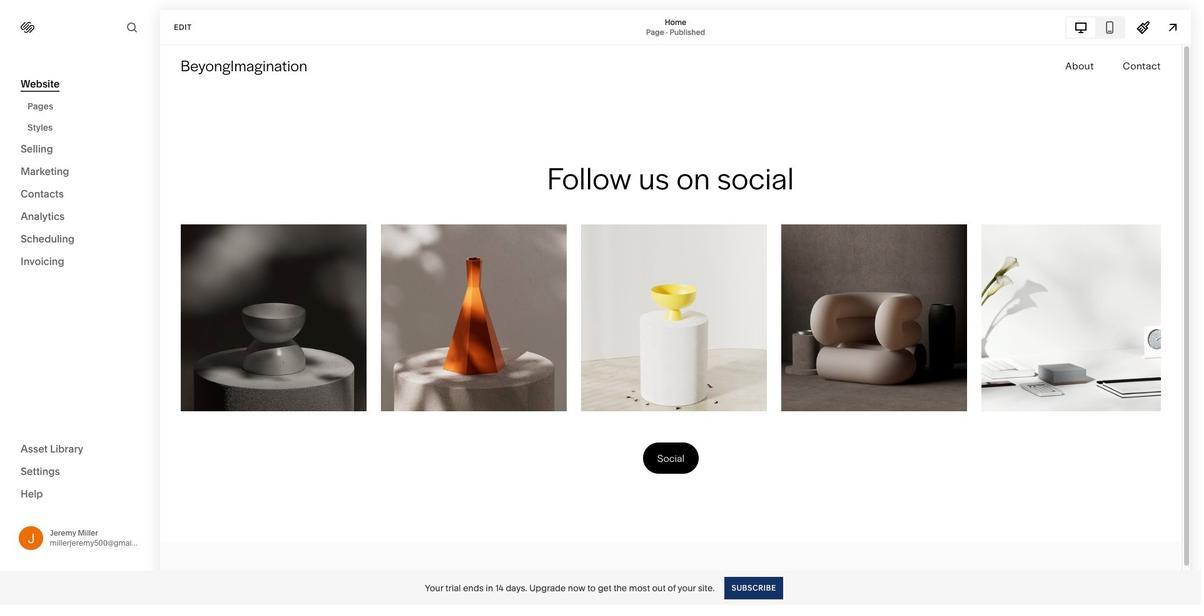 Task type: describe. For each thing, give the bounding box(es) containing it.
style image
[[1137, 20, 1151, 34]]



Task type: locate. For each thing, give the bounding box(es) containing it.
tab list
[[1067, 17, 1125, 37]]

logo squarespace image
[[21, 21, 34, 34]]

desktop image
[[1074, 20, 1088, 34]]

site preview image
[[1166, 20, 1180, 34]]

mobile image
[[1103, 20, 1117, 34]]

search image
[[125, 21, 139, 34]]



